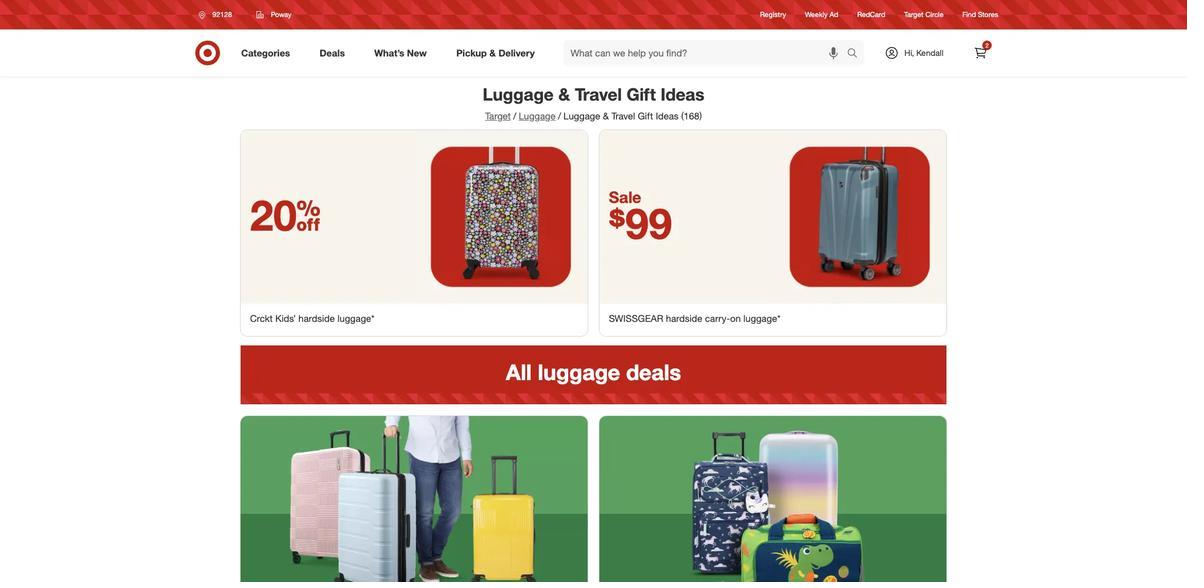 Task type: vqa. For each thing, say whether or not it's contained in the screenshot.
Kids'
yes



Task type: describe. For each thing, give the bounding box(es) containing it.
1 vertical spatial ideas
[[656, 110, 679, 122]]

poway
[[271, 10, 292, 19]]

redcard
[[858, 10, 886, 19]]

find stores link
[[963, 10, 999, 20]]

$99
[[609, 198, 672, 249]]

on
[[730, 312, 741, 324]]

luggage link
[[519, 110, 556, 122]]

swissgear hardside carry-on luggage*
[[609, 312, 781, 324]]

deals
[[320, 47, 345, 59]]

stores
[[978, 10, 999, 19]]

weekly ad
[[805, 10, 839, 19]]

luggage & travel gift ideas target / luggage / luggage & travel gift ideas (168)
[[483, 84, 705, 122]]

search button
[[842, 40, 870, 68]]

categories link
[[231, 40, 305, 66]]

What can we help you find? suggestions appear below search field
[[564, 40, 850, 66]]

pickup & delivery
[[456, 47, 535, 59]]

carry-
[[705, 312, 731, 324]]

target link
[[485, 110, 511, 122]]

1 luggage* from the left
[[338, 312, 375, 324]]

pickup & delivery link
[[446, 40, 550, 66]]

hi, kendall
[[905, 48, 944, 58]]

find stores
[[963, 10, 999, 19]]

1 vertical spatial gift
[[638, 110, 653, 122]]

pickup
[[456, 47, 487, 59]]

search
[[842, 48, 870, 60]]

swissgear
[[609, 312, 664, 324]]

registry
[[760, 10, 787, 19]]

new
[[407, 47, 427, 59]]

2 / from the left
[[558, 110, 561, 122]]

0 vertical spatial gift
[[627, 84, 656, 105]]

what's new link
[[364, 40, 442, 66]]

find
[[963, 10, 976, 19]]

all luggage deals
[[506, 359, 681, 385]]

kendall
[[917, 48, 944, 58]]

kids'
[[275, 312, 296, 324]]

target circle
[[905, 10, 944, 19]]



Task type: locate. For each thing, give the bounding box(es) containing it.
poway button
[[249, 4, 299, 25]]

&
[[490, 47, 496, 59], [559, 84, 570, 105], [603, 110, 609, 122]]

target inside target circle "link"
[[905, 10, 924, 19]]

/
[[513, 110, 517, 122], [558, 110, 561, 122]]

92128
[[212, 10, 232, 19]]

hardside right kids'
[[299, 312, 335, 324]]

0 horizontal spatial hardside
[[299, 312, 335, 324]]

0 vertical spatial ideas
[[661, 84, 705, 105]]

target circle link
[[905, 10, 944, 20]]

crckt
[[250, 312, 273, 324]]

weekly ad link
[[805, 10, 839, 20]]

0 horizontal spatial /
[[513, 110, 517, 122]]

0 horizontal spatial luggage*
[[338, 312, 375, 324]]

luggage right "target" link
[[519, 110, 556, 122]]

hardside left carry-
[[666, 312, 703, 324]]

1 / from the left
[[513, 110, 517, 122]]

1 horizontal spatial luggage*
[[744, 312, 781, 324]]

circle
[[926, 10, 944, 19]]

20
[[250, 189, 321, 241]]

hi,
[[905, 48, 914, 58]]

0 vertical spatial travel
[[575, 84, 622, 105]]

travel
[[575, 84, 622, 105], [612, 110, 635, 122]]

ideas left (168)
[[656, 110, 679, 122]]

target
[[905, 10, 924, 19], [485, 110, 511, 122]]

registry link
[[760, 10, 787, 20]]

2 link
[[968, 40, 994, 66]]

target left circle
[[905, 10, 924, 19]]

deals
[[627, 359, 681, 385]]

(168)
[[681, 110, 702, 122]]

1 horizontal spatial target
[[905, 10, 924, 19]]

0 horizontal spatial &
[[490, 47, 496, 59]]

0 horizontal spatial target
[[485, 110, 511, 122]]

1 horizontal spatial /
[[558, 110, 561, 122]]

sale
[[609, 187, 642, 206]]

crckt kids' hardside luggage*
[[250, 312, 375, 324]]

delivery
[[499, 47, 535, 59]]

all luggage deals link
[[241, 345, 947, 404]]

0 vertical spatial target
[[905, 10, 924, 19]]

luggage*
[[338, 312, 375, 324], [744, 312, 781, 324]]

gift
[[627, 84, 656, 105], [638, 110, 653, 122]]

categories
[[241, 47, 290, 59]]

deals link
[[310, 40, 360, 66]]

luggage up luggage link
[[483, 84, 554, 105]]

/ right "target" link
[[513, 110, 517, 122]]

hardside
[[299, 312, 335, 324], [666, 312, 703, 324]]

& for luggage
[[559, 84, 570, 105]]

92128 button
[[191, 4, 244, 25]]

what's new
[[374, 47, 427, 59]]

weekly
[[805, 10, 828, 19]]

1 vertical spatial &
[[559, 84, 570, 105]]

1 vertical spatial target
[[485, 110, 511, 122]]

1 vertical spatial travel
[[612, 110, 635, 122]]

luggage
[[483, 84, 554, 105], [519, 110, 556, 122], [564, 110, 601, 122]]

ideas up (168)
[[661, 84, 705, 105]]

/ right luggage link
[[558, 110, 561, 122]]

1 horizontal spatial &
[[559, 84, 570, 105]]

1 hardside from the left
[[299, 312, 335, 324]]

2 luggage* from the left
[[744, 312, 781, 324]]

all
[[506, 359, 532, 385]]

target inside luggage & travel gift ideas target / luggage / luggage & travel gift ideas (168)
[[485, 110, 511, 122]]

2 vertical spatial &
[[603, 110, 609, 122]]

ideas
[[661, 84, 705, 105], [656, 110, 679, 122]]

& for pickup
[[490, 47, 496, 59]]

luggage
[[538, 359, 621, 385]]

luggage right luggage link
[[564, 110, 601, 122]]

0 vertical spatial &
[[490, 47, 496, 59]]

1 horizontal spatial hardside
[[666, 312, 703, 324]]

2 horizontal spatial &
[[603, 110, 609, 122]]

2
[[986, 42, 989, 49]]

what's
[[374, 47, 405, 59]]

2 hardside from the left
[[666, 312, 703, 324]]

target left luggage link
[[485, 110, 511, 122]]

redcard link
[[858, 10, 886, 20]]

ad
[[830, 10, 839, 19]]



